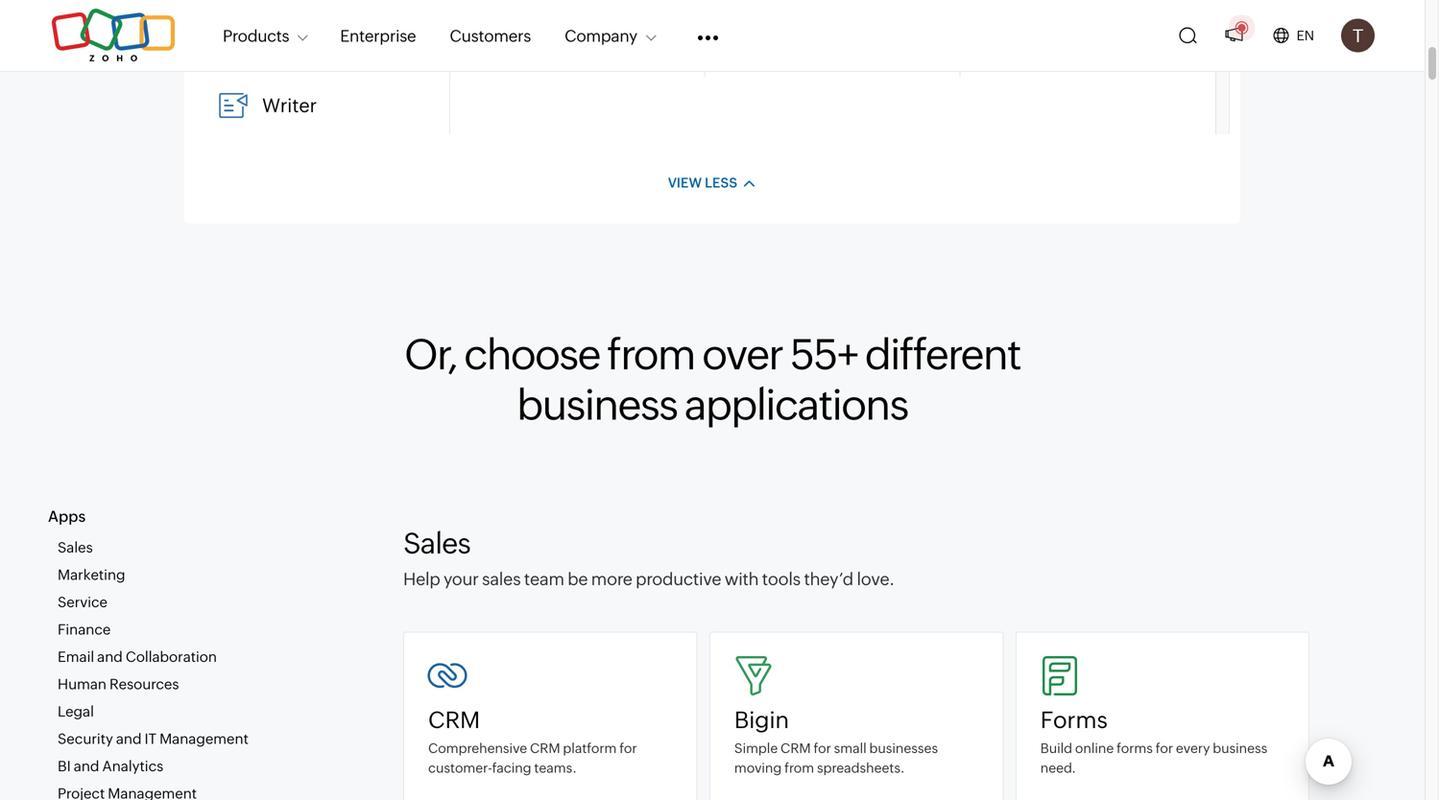 Task type: vqa. For each thing, say whether or not it's contained in the screenshot.
'Zoho' to the right
no



Task type: locate. For each thing, give the bounding box(es) containing it.
for
[[619, 741, 637, 757], [814, 741, 831, 757], [1156, 741, 1173, 757]]

sales
[[403, 527, 470, 560], [58, 540, 93, 556]]

business down choose
[[517, 381, 677, 429]]

enterprise
[[340, 26, 416, 45]]

0 horizontal spatial business
[[517, 381, 677, 429]]

they'd
[[804, 570, 854, 589]]

0 horizontal spatial for
[[619, 741, 637, 757]]

crm right simple
[[781, 741, 811, 757]]

from right the moving
[[784, 761, 814, 776]]

1 horizontal spatial business
[[1213, 741, 1268, 757]]

for for crm
[[619, 741, 637, 757]]

en
[[1297, 28, 1314, 43]]

crm inside bigin simple crm for small businesses moving from spreadsheets.
[[781, 741, 811, 757]]

or, choose from over 55+ different business applications
[[404, 330, 1021, 429]]

1 vertical spatial and
[[116, 731, 142, 748]]

view
[[668, 175, 702, 190]]

0 horizontal spatial sales
[[58, 540, 93, 556]]

business right every
[[1213, 741, 1268, 757]]

0 vertical spatial and
[[97, 649, 123, 666]]

business
[[517, 381, 677, 429], [1213, 741, 1268, 757]]

1 horizontal spatial sales
[[403, 527, 470, 560]]

and for email
[[97, 649, 123, 666]]

2 horizontal spatial crm
[[781, 741, 811, 757]]

from left over
[[607, 330, 695, 379]]

online
[[1075, 741, 1114, 757]]

platform
[[563, 741, 617, 757]]

sales up marketing
[[58, 540, 93, 556]]

for for forms
[[1156, 741, 1173, 757]]

management
[[159, 731, 249, 748]]

email and collaboration
[[58, 649, 217, 666]]

finance
[[58, 622, 111, 638]]

and left the 'it'
[[116, 731, 142, 748]]

company
[[565, 26, 637, 45]]

crm
[[428, 707, 480, 734], [530, 741, 560, 757], [781, 741, 811, 757]]

comprehensive
[[428, 741, 527, 757]]

view less
[[668, 175, 738, 190]]

sales for sales help your sales team be more productive with tools they'd love.
[[403, 527, 470, 560]]

bi
[[58, 758, 71, 775]]

for inside bigin simple crm for small businesses moving from spreadsheets.
[[814, 741, 831, 757]]

security
[[58, 731, 113, 748]]

and right bi
[[74, 758, 99, 775]]

small
[[834, 741, 867, 757]]

sales up help
[[403, 527, 470, 560]]

business for online
[[1213, 741, 1268, 757]]

customer-
[[428, 761, 492, 776]]

over
[[702, 330, 783, 379]]

resources
[[109, 676, 179, 693]]

applications
[[684, 381, 908, 429]]

2 vertical spatial and
[[74, 758, 99, 775]]

crm for crm
[[530, 741, 560, 757]]

products
[[223, 26, 289, 45]]

0 vertical spatial business
[[517, 381, 677, 429]]

1 vertical spatial business
[[1213, 741, 1268, 757]]

writer link
[[214, 86, 444, 125]]

for inside the 'crm comprehensive crm platform for customer-facing teams.'
[[619, 741, 637, 757]]

business inside or, choose from over 55+ different business applications
[[517, 381, 677, 429]]

for right platform at the left bottom
[[619, 741, 637, 757]]

for left every
[[1156, 741, 1173, 757]]

1 for from the left
[[619, 741, 637, 757]]

1 horizontal spatial for
[[814, 741, 831, 757]]

need.
[[1040, 761, 1076, 776]]

sheet link
[[214, 29, 444, 67]]

0 vertical spatial from
[[607, 330, 695, 379]]

1 horizontal spatial from
[[784, 761, 814, 776]]

every
[[1176, 741, 1210, 757]]

it
[[144, 731, 157, 748]]

2 horizontal spatial for
[[1156, 741, 1173, 757]]

and up human resources
[[97, 649, 123, 666]]

0 horizontal spatial from
[[607, 330, 695, 379]]

for inside forms build online forms for every business need.
[[1156, 741, 1173, 757]]

0 horizontal spatial crm
[[428, 707, 480, 734]]

from inside bigin simple crm for small businesses moving from spreadsheets.
[[784, 761, 814, 776]]

apps
[[48, 508, 86, 526]]

for left the small
[[814, 741, 831, 757]]

crm up comprehensive
[[428, 707, 480, 734]]

human resources
[[58, 676, 179, 693]]

from
[[607, 330, 695, 379], [784, 761, 814, 776]]

1 vertical spatial from
[[784, 761, 814, 776]]

choose
[[464, 330, 600, 379]]

business inside forms build online forms for every business need.
[[1213, 741, 1268, 757]]

customers
[[450, 26, 531, 45]]

spreadsheets.
[[817, 761, 905, 776]]

and for security
[[116, 731, 142, 748]]

3 for from the left
[[1156, 741, 1173, 757]]

1 horizontal spatial crm
[[530, 741, 560, 757]]

forms
[[1040, 707, 1108, 734]]

and for bi
[[74, 758, 99, 775]]

crm up teams.
[[530, 741, 560, 757]]

sales inside sales help your sales team be more productive with tools they'd love.
[[403, 527, 470, 560]]

and
[[97, 649, 123, 666], [116, 731, 142, 748], [74, 758, 99, 775]]

or,
[[404, 330, 457, 379]]

2 for from the left
[[814, 741, 831, 757]]



Task type: describe. For each thing, give the bounding box(es) containing it.
love.
[[857, 570, 895, 589]]

less
[[705, 175, 738, 190]]

team
[[524, 570, 564, 589]]

different
[[865, 330, 1021, 379]]

sales
[[482, 570, 521, 589]]

more
[[591, 570, 632, 589]]

writer
[[262, 94, 317, 117]]

crm comprehensive crm platform for customer-facing teams.
[[428, 707, 637, 776]]

show
[[517, 37, 568, 59]]

security and it management
[[58, 731, 249, 748]]

collaboration
[[126, 649, 217, 666]]

tools
[[762, 570, 801, 589]]

sheet
[[262, 37, 314, 59]]

sales for sales
[[58, 540, 93, 556]]

enterprise link
[[340, 15, 416, 56]]

customers link
[[450, 15, 531, 56]]

show link
[[469, 29, 699, 67]]

teams.
[[534, 761, 577, 776]]

forms build online forms for every business need.
[[1040, 707, 1268, 776]]

human
[[58, 676, 107, 693]]

55+
[[790, 330, 858, 379]]

crm for bigin
[[781, 741, 811, 757]]

help
[[403, 570, 440, 589]]

sales help your sales team be more productive with tools they'd love.
[[403, 527, 895, 589]]

with
[[725, 570, 759, 589]]

from inside or, choose from over 55+ different business applications
[[607, 330, 695, 379]]

analytics
[[102, 758, 163, 775]]

moving
[[734, 761, 782, 776]]

be
[[568, 570, 588, 589]]

build
[[1040, 741, 1072, 757]]

business for from
[[517, 381, 677, 429]]

businesses
[[869, 741, 938, 757]]

simple
[[734, 741, 778, 757]]

your
[[444, 570, 479, 589]]

email
[[58, 649, 94, 666]]

forms
[[1117, 741, 1153, 757]]

bigin
[[734, 707, 789, 734]]

service
[[58, 594, 108, 611]]

bigin simple crm for small businesses moving from spreadsheets.
[[734, 707, 938, 776]]

facing
[[492, 761, 531, 776]]

marketing
[[58, 567, 125, 584]]

terry turtle image
[[1341, 19, 1375, 52]]

productive
[[636, 570, 721, 589]]

legal
[[58, 704, 94, 721]]

bi and analytics
[[58, 758, 163, 775]]



